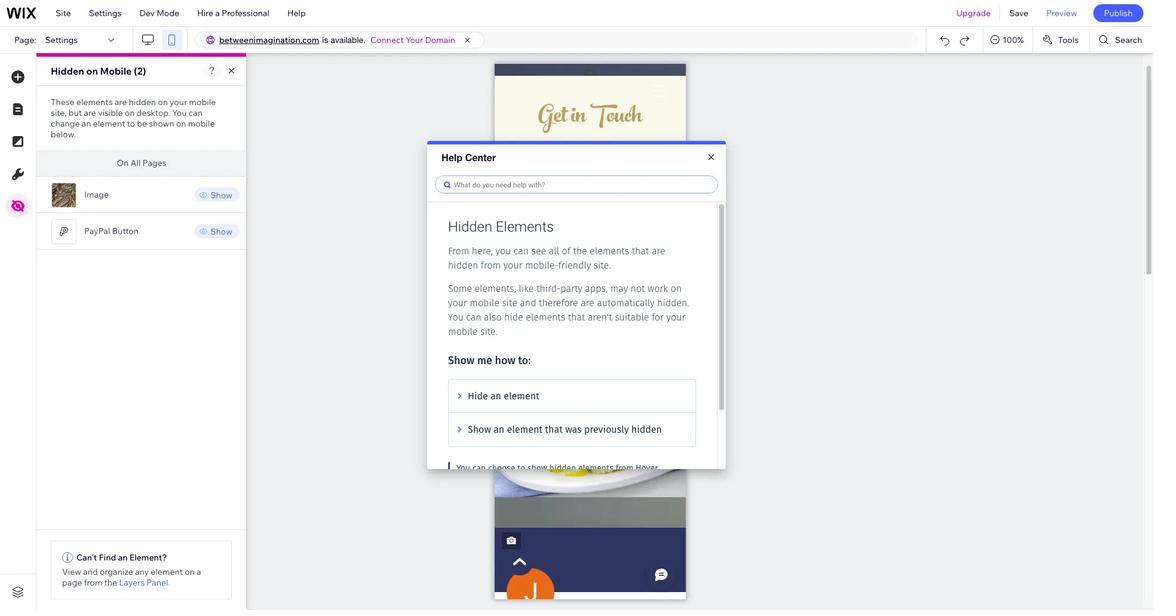 Task type: locate. For each thing, give the bounding box(es) containing it.
are left 'hidden'
[[115, 97, 127, 108]]

element
[[93, 118, 125, 129], [151, 567, 183, 578]]

0 vertical spatial mobile
[[189, 97, 216, 108]]

view
[[62, 567, 81, 578]]

on right panel.
[[185, 567, 195, 578]]

save button
[[1001, 0, 1038, 26]]

an right change
[[82, 118, 91, 129]]

tools
[[1058, 35, 1079, 45]]

upgrade
[[957, 8, 991, 19]]

can't find an element?
[[76, 553, 167, 563]]

element down the 'element?'
[[151, 567, 183, 578]]

on inside view and organize any element on a page from the
[[185, 567, 195, 578]]

on left your
[[158, 97, 168, 108]]

shown
[[149, 118, 174, 129]]

1 vertical spatial show
[[211, 226, 232, 237]]

1 vertical spatial a
[[197, 567, 201, 578]]

on
[[117, 158, 129, 169]]

help
[[287, 8, 306, 19]]

desktop.
[[137, 108, 170, 118]]

the
[[104, 578, 117, 589]]

1 horizontal spatial an
[[118, 553, 128, 563]]

is
[[322, 35, 328, 45]]

a right hire
[[215, 8, 220, 19]]

publish
[[1104, 8, 1133, 19]]

dev mode
[[139, 8, 179, 19]]

on left can
[[176, 118, 186, 129]]

settings left dev
[[89, 8, 122, 19]]

mobile right you
[[188, 118, 215, 129]]

an inside these elements are hidden on your mobile site, but are visible on desktop. you can change an element to be shown on mobile below.
[[82, 118, 91, 129]]

these elements are hidden on your mobile site, but are visible on desktop. you can change an element to be shown on mobile below.
[[51, 97, 216, 140]]

0 vertical spatial an
[[82, 118, 91, 129]]

be
[[137, 118, 147, 129]]

settings down site
[[45, 35, 78, 45]]

layers
[[119, 578, 145, 589]]

search
[[1115, 35, 1142, 45]]

1 vertical spatial an
[[118, 553, 128, 563]]

can't
[[76, 553, 97, 563]]

mobile
[[100, 65, 132, 77]]

0 vertical spatial settings
[[89, 8, 122, 19]]

an
[[82, 118, 91, 129], [118, 553, 128, 563]]

0 horizontal spatial a
[[197, 567, 201, 578]]

a
[[215, 8, 220, 19], [197, 567, 201, 578]]

are right but
[[84, 108, 96, 118]]

show
[[211, 190, 232, 200], [211, 226, 232, 237]]

layers panel. link
[[117, 578, 170, 589]]

element left to
[[93, 118, 125, 129]]

any
[[135, 567, 149, 578]]

change
[[51, 118, 80, 129]]

mobile
[[189, 97, 216, 108], [188, 118, 215, 129]]

an right the find
[[118, 553, 128, 563]]

1 show from the top
[[211, 190, 232, 200]]

0 vertical spatial show
[[211, 190, 232, 200]]

publish button
[[1093, 4, 1144, 22]]

hidden
[[129, 97, 156, 108]]

a right panel.
[[197, 567, 201, 578]]

0 horizontal spatial element
[[93, 118, 125, 129]]

on
[[86, 65, 98, 77], [158, 97, 168, 108], [125, 108, 135, 118], [176, 118, 186, 129], [185, 567, 195, 578]]

0 horizontal spatial settings
[[45, 35, 78, 45]]

hire a professional
[[197, 8, 269, 19]]

from
[[84, 578, 102, 589]]

are
[[115, 97, 127, 108], [84, 108, 96, 118]]

panel.
[[147, 578, 170, 589]]

site
[[56, 8, 71, 19]]

2 show from the top
[[211, 226, 232, 237]]

layers panel.
[[117, 578, 170, 589]]

settings
[[89, 8, 122, 19], [45, 35, 78, 45]]

1 horizontal spatial element
[[151, 567, 183, 578]]

visible
[[98, 108, 123, 118]]

1 vertical spatial settings
[[45, 35, 78, 45]]

mobile right your
[[189, 97, 216, 108]]

0 horizontal spatial an
[[82, 118, 91, 129]]

a inside view and organize any element on a page from the
[[197, 567, 201, 578]]

0 vertical spatial element
[[93, 118, 125, 129]]

find
[[99, 553, 116, 563]]

paypal button
[[84, 226, 139, 237]]

0 vertical spatial a
[[215, 8, 220, 19]]

1 horizontal spatial are
[[115, 97, 127, 108]]

mode
[[157, 8, 179, 19]]

1 vertical spatial element
[[151, 567, 183, 578]]

organize
[[100, 567, 133, 578]]

1 horizontal spatial a
[[215, 8, 220, 19]]

on all pages
[[117, 158, 166, 169]]



Task type: describe. For each thing, give the bounding box(es) containing it.
all
[[131, 158, 141, 169]]

1 vertical spatial mobile
[[188, 118, 215, 129]]

betweenimagination.com
[[219, 35, 319, 45]]

and
[[83, 567, 98, 578]]

view and organize any element on a page from the
[[62, 567, 201, 589]]

professional
[[222, 8, 269, 19]]

preview
[[1046, 8, 1077, 19]]

show for image
[[211, 190, 232, 200]]

hidden on mobile (2)
[[51, 65, 146, 77]]

your
[[406, 35, 423, 45]]

button
[[112, 226, 139, 237]]

tools button
[[1033, 27, 1089, 53]]

image
[[84, 189, 109, 200]]

100%
[[1003, 35, 1024, 45]]

show for paypal button
[[211, 226, 232, 237]]

page
[[62, 578, 82, 589]]

save
[[1009, 8, 1029, 19]]

search button
[[1090, 27, 1153, 53]]

element inside these elements are hidden on your mobile site, but are visible on desktop. you can change an element to be shown on mobile below.
[[93, 118, 125, 129]]

100% button
[[984, 27, 1032, 53]]

these
[[51, 97, 74, 108]]

1 horizontal spatial settings
[[89, 8, 122, 19]]

element inside view and organize any element on a page from the
[[151, 567, 183, 578]]

below.
[[51, 129, 76, 140]]

0 horizontal spatial are
[[84, 108, 96, 118]]

(2)
[[134, 65, 146, 77]]

but
[[69, 108, 82, 118]]

on left be at the top of the page
[[125, 108, 135, 118]]

paypal
[[84, 226, 110, 237]]

to
[[127, 118, 135, 129]]

you
[[172, 108, 187, 118]]

hidden
[[51, 65, 84, 77]]

on left mobile
[[86, 65, 98, 77]]

dev
[[139, 8, 155, 19]]

domain
[[425, 35, 455, 45]]

site,
[[51, 108, 67, 118]]

hire
[[197, 8, 213, 19]]

elements
[[76, 97, 113, 108]]

can
[[189, 108, 203, 118]]

is available. connect your domain
[[322, 35, 455, 45]]

preview button
[[1038, 0, 1086, 26]]

connect
[[370, 35, 404, 45]]

element?
[[129, 553, 167, 563]]

your
[[170, 97, 187, 108]]

pages
[[142, 158, 166, 169]]

available.
[[331, 35, 366, 45]]



Task type: vqa. For each thing, say whether or not it's contained in the screenshot.
upgrade
yes



